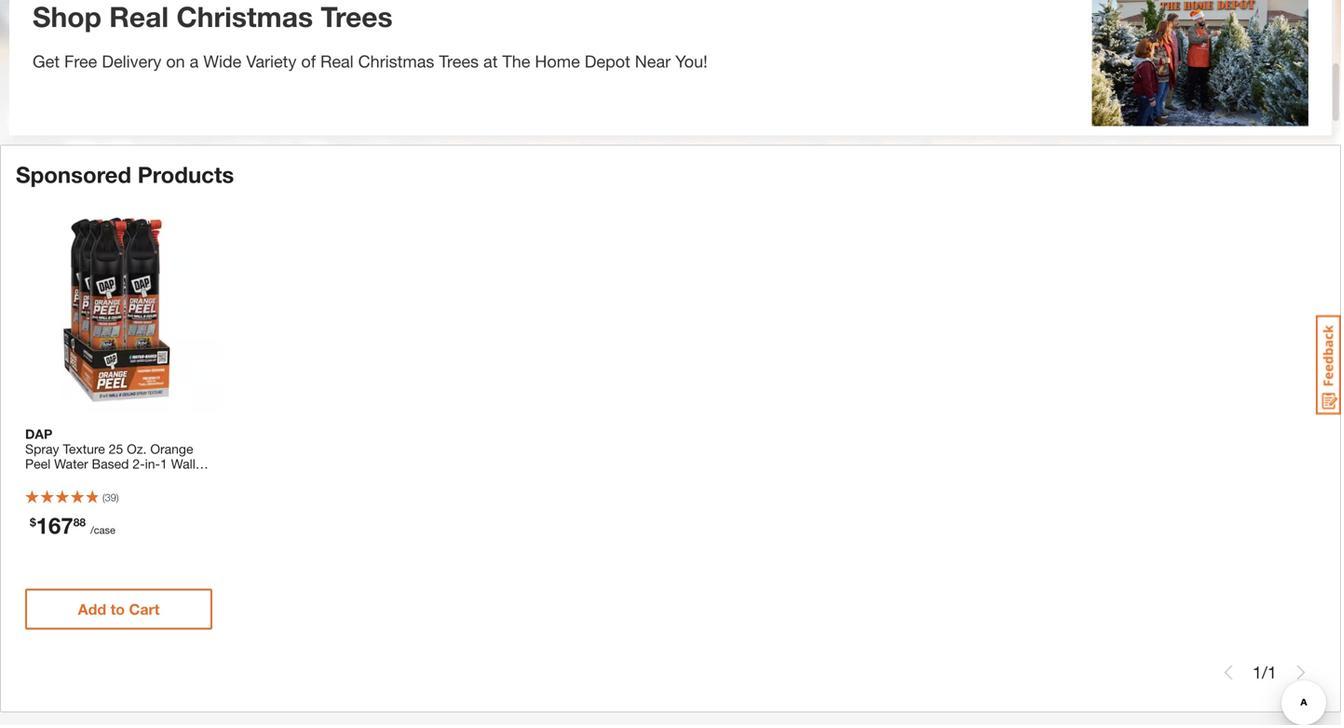 Task type: vqa. For each thing, say whether or not it's contained in the screenshot.
"W" in Xramfy 24 In. W X 36 In. H Rectangular Aluminum Alloy Framed Rounded Black Wall Mirror
no



Task type: locate. For each thing, give the bounding box(es) containing it.
1 vertical spatial christmas
[[358, 51, 434, 71]]

dap spray texture 25 oz. orange peel water based 2-in-1 wall and ceiling white texture spray with aim tech nozzle (6-pack)
[[25, 427, 211, 502]]

depot
[[585, 51, 630, 71]]

1 horizontal spatial spray
[[177, 471, 211, 487]]

shop
[[33, 0, 101, 33]]

1 left wall
[[160, 456, 167, 472]]

cart
[[129, 601, 160, 619]]

ceiling
[[51, 471, 91, 487]]

1
[[160, 456, 167, 472], [1253, 663, 1262, 683], [1268, 663, 1277, 683]]

2-
[[133, 456, 145, 472]]

0 horizontal spatial christmas
[[176, 0, 313, 33]]

wall
[[171, 456, 195, 472]]

this is the first slide image
[[1221, 666, 1236, 680]]

this is the last slide image
[[1294, 666, 1309, 680]]

1 horizontal spatial christmas
[[358, 51, 434, 71]]

spray up and
[[25, 442, 59, 457]]

texture
[[63, 442, 105, 457], [131, 471, 173, 487]]

$
[[30, 516, 36, 529]]

white
[[94, 471, 128, 487]]

sponsored
[[16, 161, 131, 188]]

1 horizontal spatial trees
[[439, 51, 479, 71]]

spray right (6-
[[177, 471, 211, 487]]

dap
[[25, 427, 52, 442]]

spray
[[25, 442, 59, 457], [177, 471, 211, 487]]

trees
[[321, 0, 393, 33], [439, 51, 479, 71]]

$ 167 88 /case
[[30, 512, 115, 539]]

1 vertical spatial trees
[[439, 51, 479, 71]]

sponsored products
[[16, 161, 234, 188]]

real right the of
[[320, 51, 354, 71]]

a
[[190, 51, 199, 71]]

trees left at
[[439, 51, 479, 71]]

you!
[[675, 51, 708, 71]]

1 vertical spatial texture
[[131, 471, 173, 487]]

0 vertical spatial christmas
[[176, 0, 313, 33]]

0 horizontal spatial spray
[[25, 442, 59, 457]]

products
[[138, 161, 234, 188]]

1 right this is the first slide image
[[1253, 663, 1262, 683]]

christmas up wide
[[176, 0, 313, 33]]

with
[[25, 486, 49, 502]]

on
[[166, 51, 185, 71]]

texture down oz.
[[131, 471, 173, 487]]

to
[[110, 601, 125, 619]]

feedback link image
[[1316, 315, 1341, 415]]

real
[[109, 0, 169, 33], [320, 51, 354, 71]]

0 horizontal spatial 1
[[160, 456, 167, 472]]

trees up the get free delivery on a wide variety of real christmas trees at the home depot near you! on the top
[[321, 0, 393, 33]]

1 horizontal spatial 1
[[1253, 663, 1262, 683]]

real up delivery
[[109, 0, 169, 33]]

1 vertical spatial real
[[320, 51, 354, 71]]

1 left this is the last slide image
[[1268, 663, 1277, 683]]

add to cart
[[78, 601, 160, 619]]

1 vertical spatial spray
[[177, 471, 211, 487]]

( 39 )
[[102, 492, 119, 504]]

0 vertical spatial spray
[[25, 442, 59, 457]]

25
[[109, 442, 123, 457]]

get free delivery on a wide variety of real christmas trees at the home depot near you!
[[33, 51, 708, 71]]

0 vertical spatial real
[[109, 0, 169, 33]]

167
[[36, 512, 73, 539]]

navigate to real christmas trees selection page image
[[1092, 0, 1309, 126]]

oz.
[[127, 442, 147, 457]]

0 horizontal spatial texture
[[63, 442, 105, 457]]

peel
[[25, 456, 51, 472]]

texture left 25
[[63, 442, 105, 457]]

/
[[1262, 663, 1268, 683]]

of
[[301, 51, 316, 71]]

christmas right the of
[[358, 51, 434, 71]]

christmas
[[176, 0, 313, 33], [358, 51, 434, 71]]

(
[[102, 492, 105, 504]]

free
[[64, 51, 97, 71]]

tech
[[79, 486, 106, 502]]

0 horizontal spatial real
[[109, 0, 169, 33]]

0 horizontal spatial trees
[[321, 0, 393, 33]]



Task type: describe. For each thing, give the bounding box(es) containing it.
water
[[54, 456, 88, 472]]

at
[[483, 51, 498, 71]]

1 inside dap spray texture 25 oz. orange peel water based 2-in-1 wall and ceiling white texture spray with aim tech nozzle (6-pack)
[[160, 456, 167, 472]]

shop real christmas trees
[[33, 0, 393, 33]]

add to cart button
[[25, 589, 212, 630]]

wide
[[203, 51, 242, 71]]

1 horizontal spatial real
[[320, 51, 354, 71]]

1 / 1
[[1253, 663, 1277, 683]]

0 vertical spatial texture
[[63, 442, 105, 457]]

)
[[116, 492, 119, 504]]

orange
[[150, 442, 193, 457]]

88
[[73, 516, 86, 529]]

0 vertical spatial trees
[[321, 0, 393, 33]]

39
[[105, 492, 116, 504]]

spray texture 25 oz. orange peel water based 2-in-1 wall and ceiling white texture spray with aim tech nozzle (6-pack) image
[[16, 207, 222, 413]]

nozzle
[[110, 486, 149, 502]]

aim
[[53, 486, 75, 502]]

add
[[78, 601, 106, 619]]

and
[[25, 471, 47, 487]]

delivery
[[102, 51, 161, 71]]

2 horizontal spatial 1
[[1268, 663, 1277, 683]]

in-
[[145, 456, 160, 472]]

/case
[[90, 524, 115, 537]]

variety
[[246, 51, 297, 71]]

near
[[635, 51, 671, 71]]

1 horizontal spatial texture
[[131, 471, 173, 487]]

pack)
[[169, 486, 201, 502]]

the
[[502, 51, 530, 71]]

based
[[92, 456, 129, 472]]

get
[[33, 51, 60, 71]]

(6-
[[153, 486, 169, 502]]

home
[[535, 51, 580, 71]]



